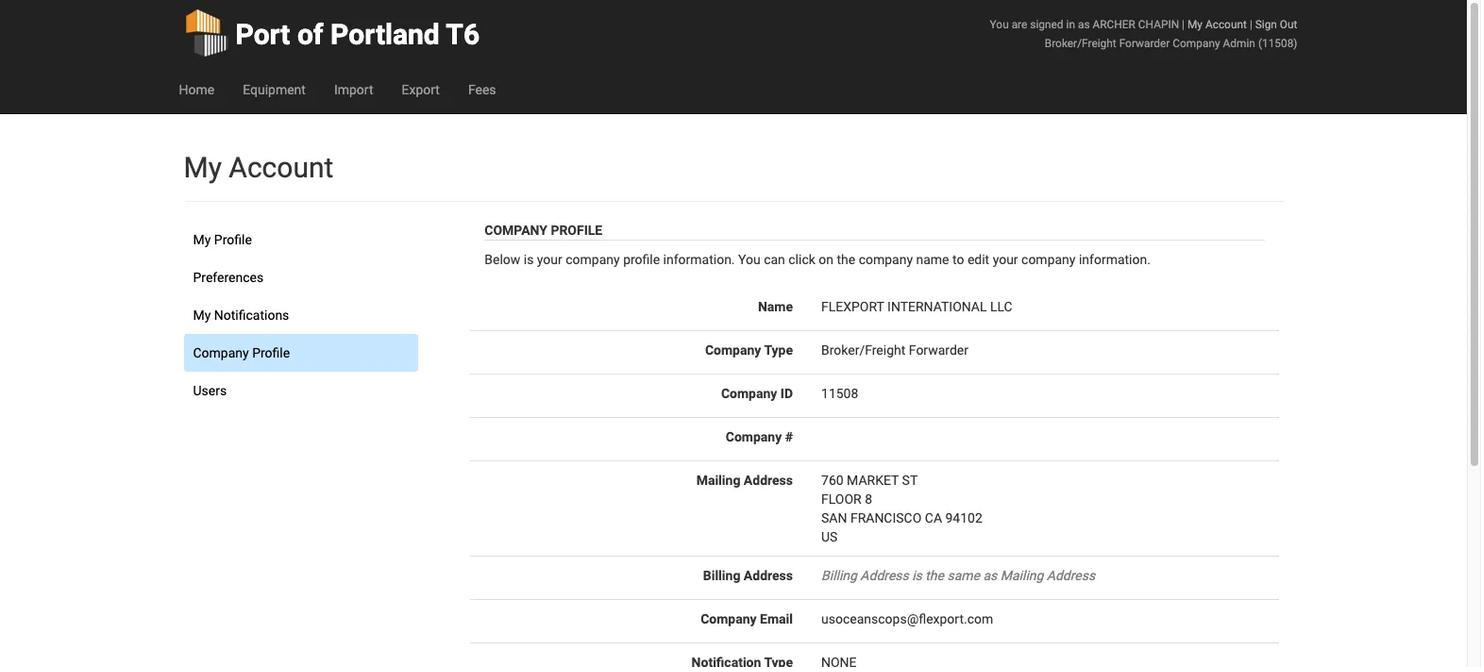 Task type: describe. For each thing, give the bounding box(es) containing it.
click
[[789, 252, 816, 267]]

1 vertical spatial account
[[229, 151, 334, 184]]

my for my notifications
[[193, 308, 211, 323]]

profile
[[623, 252, 660, 267]]

mailing address
[[696, 473, 793, 488]]

my account link
[[1188, 18, 1247, 31]]

billing for billing address
[[703, 568, 741, 583]]

1 vertical spatial mailing
[[1001, 568, 1044, 583]]

t6
[[446, 18, 480, 51]]

my for my profile
[[193, 232, 211, 247]]

to
[[953, 252, 964, 267]]

can
[[764, 252, 785, 267]]

company left #
[[726, 430, 782, 445]]

portland
[[331, 18, 440, 51]]

equipment
[[243, 82, 306, 97]]

notifications
[[214, 308, 289, 323]]

1 company from the left
[[566, 252, 620, 267]]

broker/freight inside you are signed in as archer chapin | my account | sign out broker/freight forwarder company admin (11508)
[[1045, 37, 1117, 50]]

account inside you are signed in as archer chapin | my account | sign out broker/freight forwarder company admin (11508)
[[1206, 18, 1247, 31]]

1 vertical spatial you
[[738, 252, 761, 267]]

8
[[865, 492, 872, 507]]

usoceanscops@flexport.com
[[821, 612, 994, 627]]

billing address is the same as mailing address
[[821, 568, 1095, 583]]

users
[[193, 383, 227, 398]]

market
[[847, 473, 899, 488]]

address for mailing address
[[744, 473, 793, 488]]

francisco ca 94102
[[851, 511, 983, 526]]

floor
[[821, 492, 862, 507]]

of
[[297, 18, 323, 51]]

forwarder inside you are signed in as archer chapin | my account | sign out broker/freight forwarder company admin (11508)
[[1119, 37, 1170, 50]]

edit
[[968, 252, 990, 267]]

preferences
[[193, 270, 264, 285]]

my profile
[[193, 232, 252, 247]]

equipment button
[[229, 66, 320, 113]]

email
[[760, 612, 793, 627]]

company up "below"
[[485, 223, 548, 238]]

below
[[485, 252, 521, 267]]

archer
[[1093, 18, 1136, 31]]

on
[[819, 252, 834, 267]]

1 your from the left
[[537, 252, 563, 267]]

home
[[179, 82, 214, 97]]

my notifications
[[193, 308, 289, 323]]

my inside you are signed in as archer chapin | my account | sign out broker/freight forwarder company admin (11508)
[[1188, 18, 1203, 31]]

0 horizontal spatial as
[[983, 568, 997, 583]]

international
[[888, 299, 987, 314]]

my for my account
[[184, 151, 222, 184]]

llc
[[990, 299, 1013, 314]]

#
[[785, 430, 793, 445]]

1 information. from the left
[[663, 252, 735, 267]]



Task type: vqa. For each thing, say whether or not it's contained in the screenshot.
'Booking' within BOOKING INQUIRY ENTER THE BOOKING NUMBER AND SELECT A LINE BELOW.
no



Task type: locate. For each thing, give the bounding box(es) containing it.
company left id
[[721, 386, 777, 401]]

0 horizontal spatial your
[[537, 252, 563, 267]]

2 your from the left
[[993, 252, 1018, 267]]

your right edit
[[993, 252, 1018, 267]]

name
[[758, 299, 793, 314]]

760 market st floor 8 san francisco ca 94102 us
[[821, 473, 983, 545]]

1 vertical spatial as
[[983, 568, 997, 583]]

as inside you are signed in as archer chapin | my account | sign out broker/freight forwarder company admin (11508)
[[1078, 18, 1090, 31]]

0 vertical spatial mailing
[[696, 473, 741, 488]]

broker/freight down "flexport"
[[821, 343, 906, 358]]

company profile up "below"
[[485, 223, 603, 238]]

account
[[1206, 18, 1247, 31], [229, 151, 334, 184]]

my up preferences
[[193, 232, 211, 247]]

fees button
[[454, 66, 510, 113]]

0 vertical spatial broker/freight
[[1045, 37, 1117, 50]]

home button
[[165, 66, 229, 113]]

1 horizontal spatial is
[[912, 568, 922, 583]]

port of portland t6
[[236, 18, 480, 51]]

2 company from the left
[[859, 252, 913, 267]]

mailing
[[696, 473, 741, 488], [1001, 568, 1044, 583]]

is right "below"
[[524, 252, 534, 267]]

your right "below"
[[537, 252, 563, 267]]

1 horizontal spatial you
[[990, 18, 1009, 31]]

out
[[1280, 18, 1298, 31]]

address for billing address
[[744, 568, 793, 583]]

billing for billing address is the same as mailing address
[[821, 568, 857, 583]]

is
[[524, 252, 534, 267], [912, 568, 922, 583]]

you
[[990, 18, 1009, 31], [738, 252, 761, 267]]

1 horizontal spatial |
[[1250, 18, 1253, 31]]

| right chapin
[[1182, 18, 1185, 31]]

address for billing address is the same as mailing address
[[860, 568, 909, 583]]

0 horizontal spatial company profile
[[193, 346, 290, 361]]

san
[[821, 511, 847, 526]]

broker/freight down in
[[1045, 37, 1117, 50]]

export button
[[388, 66, 454, 113]]

company right edit
[[1022, 252, 1076, 267]]

you left can
[[738, 252, 761, 267]]

0 horizontal spatial forwarder
[[909, 343, 969, 358]]

1 horizontal spatial the
[[926, 568, 944, 583]]

11508
[[821, 386, 859, 401]]

address
[[744, 473, 793, 488], [744, 568, 793, 583], [860, 568, 909, 583], [1047, 568, 1095, 583]]

1 horizontal spatial company profile
[[485, 223, 603, 238]]

sign out link
[[1255, 18, 1298, 31]]

0 vertical spatial forwarder
[[1119, 37, 1170, 50]]

0 horizontal spatial mailing
[[696, 473, 741, 488]]

are
[[1012, 18, 1028, 31]]

my account
[[184, 151, 334, 184]]

company down my account "link"
[[1173, 37, 1220, 50]]

company #
[[726, 430, 793, 445]]

company profile down my notifications
[[193, 346, 290, 361]]

0 horizontal spatial account
[[229, 151, 334, 184]]

in
[[1066, 18, 1075, 31]]

| left sign
[[1250, 18, 1253, 31]]

1 horizontal spatial billing
[[821, 568, 857, 583]]

0 horizontal spatial is
[[524, 252, 534, 267]]

signed
[[1030, 18, 1064, 31]]

company type
[[705, 343, 793, 358]]

company
[[566, 252, 620, 267], [859, 252, 913, 267], [1022, 252, 1076, 267]]

same
[[947, 568, 980, 583]]

my up my profile
[[184, 151, 222, 184]]

is up usoceanscops@flexport.com
[[912, 568, 922, 583]]

1 billing from the left
[[703, 568, 741, 583]]

export
[[402, 82, 440, 97]]

0 horizontal spatial broker/freight
[[821, 343, 906, 358]]

profile for below is your company profile information. you can click on the company name to edit your company information.
[[551, 223, 603, 238]]

company left the profile
[[566, 252, 620, 267]]

1 horizontal spatial information.
[[1079, 252, 1151, 267]]

the left the same
[[926, 568, 944, 583]]

3 company from the left
[[1022, 252, 1076, 267]]

import button
[[320, 66, 388, 113]]

2 billing from the left
[[821, 568, 857, 583]]

you are signed in as archer chapin | my account | sign out broker/freight forwarder company admin (11508)
[[990, 18, 1298, 50]]

import
[[334, 82, 373, 97]]

as right in
[[1078, 18, 1090, 31]]

company inside you are signed in as archer chapin | my account | sign out broker/freight forwarder company admin (11508)
[[1173, 37, 1220, 50]]

company up users
[[193, 346, 249, 361]]

0 horizontal spatial the
[[837, 252, 856, 267]]

st
[[902, 473, 918, 488]]

1 vertical spatial broker/freight
[[821, 343, 906, 358]]

company down billing address
[[701, 612, 757, 627]]

the right on
[[837, 252, 856, 267]]

you left are
[[990, 18, 1009, 31]]

company
[[1173, 37, 1220, 50], [485, 223, 548, 238], [705, 343, 761, 358], [193, 346, 249, 361], [721, 386, 777, 401], [726, 430, 782, 445], [701, 612, 757, 627]]

company profile
[[485, 223, 603, 238], [193, 346, 290, 361]]

forwarder down international
[[909, 343, 969, 358]]

id
[[781, 386, 793, 401]]

1 vertical spatial forwarder
[[909, 343, 969, 358]]

billing down us
[[821, 568, 857, 583]]

0 vertical spatial you
[[990, 18, 1009, 31]]

1 horizontal spatial company
[[859, 252, 913, 267]]

you inside you are signed in as archer chapin | my account | sign out broker/freight forwarder company admin (11508)
[[990, 18, 1009, 31]]

my down preferences
[[193, 308, 211, 323]]

as
[[1078, 18, 1090, 31], [983, 568, 997, 583]]

account down equipment
[[229, 151, 334, 184]]

billing address
[[703, 568, 793, 583]]

your
[[537, 252, 563, 267], [993, 252, 1018, 267]]

1 vertical spatial company profile
[[193, 346, 290, 361]]

0 horizontal spatial |
[[1182, 18, 1185, 31]]

us
[[821, 530, 838, 545]]

company id
[[721, 386, 793, 401]]

my right chapin
[[1188, 18, 1203, 31]]

2 horizontal spatial profile
[[551, 223, 603, 238]]

chapin
[[1138, 18, 1179, 31]]

forwarder
[[1119, 37, 1170, 50], [909, 343, 969, 358]]

fees
[[468, 82, 496, 97]]

profile
[[551, 223, 603, 238], [214, 232, 252, 247], [252, 346, 290, 361]]

2 information. from the left
[[1079, 252, 1151, 267]]

sign
[[1255, 18, 1277, 31]]

0 horizontal spatial billing
[[703, 568, 741, 583]]

forwarder down chapin
[[1119, 37, 1170, 50]]

name
[[916, 252, 949, 267]]

company left name
[[859, 252, 913, 267]]

0 horizontal spatial profile
[[214, 232, 252, 247]]

1 horizontal spatial as
[[1078, 18, 1090, 31]]

billing
[[703, 568, 741, 583], [821, 568, 857, 583]]

1 vertical spatial the
[[926, 568, 944, 583]]

0 vertical spatial the
[[837, 252, 856, 267]]

as right the same
[[983, 568, 997, 583]]

account up admin
[[1206, 18, 1247, 31]]

billing up 'company email'
[[703, 568, 741, 583]]

1 horizontal spatial mailing
[[1001, 568, 1044, 583]]

(11508)
[[1258, 37, 1298, 50]]

my
[[1188, 18, 1203, 31], [184, 151, 222, 184], [193, 232, 211, 247], [193, 308, 211, 323]]

760
[[821, 473, 844, 488]]

0 vertical spatial as
[[1078, 18, 1090, 31]]

1 horizontal spatial forwarder
[[1119, 37, 1170, 50]]

0 horizontal spatial information.
[[663, 252, 735, 267]]

0 vertical spatial account
[[1206, 18, 1247, 31]]

1 vertical spatial is
[[912, 568, 922, 583]]

0 vertical spatial is
[[524, 252, 534, 267]]

flexport international llc
[[821, 299, 1013, 314]]

flexport
[[821, 299, 884, 314]]

company email
[[701, 612, 793, 627]]

0 vertical spatial company profile
[[485, 223, 603, 238]]

2 horizontal spatial company
[[1022, 252, 1076, 267]]

0 horizontal spatial you
[[738, 252, 761, 267]]

information.
[[663, 252, 735, 267], [1079, 252, 1151, 267]]

port
[[236, 18, 290, 51]]

1 horizontal spatial account
[[1206, 18, 1247, 31]]

mailing down the company #
[[696, 473, 741, 488]]

0 horizontal spatial company
[[566, 252, 620, 267]]

|
[[1182, 18, 1185, 31], [1250, 18, 1253, 31]]

1 horizontal spatial your
[[993, 252, 1018, 267]]

1 horizontal spatial broker/freight
[[1045, 37, 1117, 50]]

2 | from the left
[[1250, 18, 1253, 31]]

admin
[[1223, 37, 1256, 50]]

type
[[764, 343, 793, 358]]

company left type
[[705, 343, 761, 358]]

port of portland t6 link
[[184, 0, 480, 66]]

broker/freight forwarder
[[821, 343, 969, 358]]

mailing right the same
[[1001, 568, 1044, 583]]

below is your company profile information. you can click on the company name to edit your company information.
[[485, 252, 1151, 267]]

1 horizontal spatial profile
[[252, 346, 290, 361]]

the
[[837, 252, 856, 267], [926, 568, 944, 583]]

broker/freight
[[1045, 37, 1117, 50], [821, 343, 906, 358]]

profile for preferences
[[214, 232, 252, 247]]

1 | from the left
[[1182, 18, 1185, 31]]



